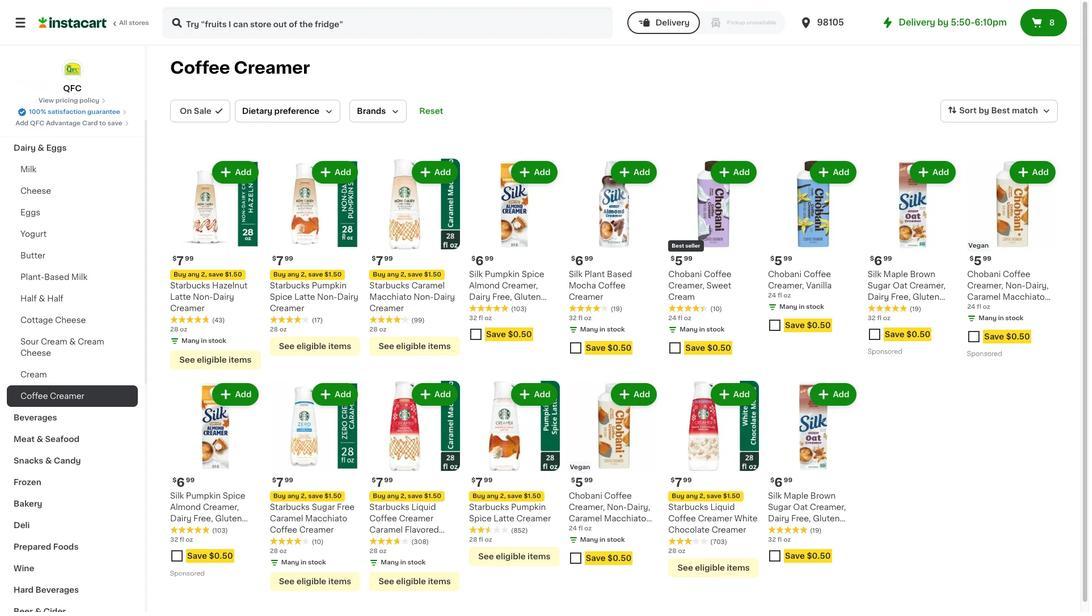 Task type: vqa. For each thing, say whether or not it's contained in the screenshot.
Many in stock
yes



Task type: locate. For each thing, give the bounding box(es) containing it.
Best match Sort by field
[[941, 100, 1058, 123]]

2, up "starbucks caramel macchiato non-dairy creamer"
[[401, 272, 406, 278]]

see eligible items button for starbucks pumpkin spice latte non-dairy creamer
[[270, 337, 361, 356]]

28 down the chocolate on the bottom right of the page
[[669, 549, 677, 555]]

milk link
[[7, 159, 138, 180]]

eggs down advantage on the left
[[46, 144, 67, 152]]

latte inside starbucks pumpkin spice latte creamer
[[494, 515, 515, 523]]

1 horizontal spatial best
[[992, 107, 1010, 115]]

$1.50 up "starbucks caramel macchiato non-dairy creamer"
[[424, 272, 441, 278]]

creamer
[[234, 60, 310, 76], [569, 293, 603, 301], [170, 305, 205, 312], [270, 305, 304, 312], [370, 305, 404, 312], [50, 393, 84, 401], [517, 515, 551, 523], [399, 515, 434, 523], [698, 515, 733, 523], [299, 527, 334, 535], [712, 527, 747, 535], [370, 538, 404, 546]]

0 vertical spatial silk pumpkin spice almond creamer, dairy free, gluten free, soy free
[[469, 270, 544, 312]]

5 for add button corresponding to chobani coffee creamer, vanilla
[[775, 255, 783, 267]]

1 horizontal spatial maple
[[884, 270, 908, 278]]

frozen
[[14, 479, 41, 487]]

0 vertical spatial beverages
[[14, 414, 57, 422]]

buy any 2, save $1.50 up starbucks hazelnut latte non-dairy creamer on the left of the page
[[174, 272, 242, 278]]

28 oz down starbucks liquid coffee creamer caramel flavored creamer
[[370, 549, 387, 555]]

7 for starbucks sugar free caramel macchiato coffee creamer
[[276, 477, 284, 489]]

creamer inside starbucks hazelnut latte non-dairy creamer
[[170, 305, 205, 312]]

Search field
[[163, 8, 612, 37]]

add
[[15, 120, 28, 127], [235, 169, 252, 176], [335, 169, 351, 176], [435, 169, 451, 176], [534, 169, 551, 176], [634, 169, 651, 176], [734, 169, 750, 176], [833, 169, 850, 176], [933, 169, 950, 176], [1033, 169, 1049, 176], [235, 391, 252, 399], [335, 391, 351, 399], [435, 391, 451, 399], [534, 391, 551, 399], [634, 391, 651, 399], [734, 391, 750, 399], [833, 391, 850, 399]]

coffee inside starbucks liquid coffee creamer white chocolate creamer
[[669, 515, 696, 523]]

dairy inside starbucks hazelnut latte non-dairy creamer
[[213, 293, 234, 301]]

0 horizontal spatial flavored
[[405, 527, 439, 535]]

save $0.50 for add button corresponding to chobani coffee creamer, vanilla's save $0.50 button
[[785, 322, 831, 330]]

reset
[[420, 107, 443, 115]]

any for starbucks liquid coffee creamer white chocolate creamer
[[686, 494, 698, 500]]

buy any 2, save $1.50 up "starbucks caramel macchiato non-dairy creamer"
[[373, 272, 441, 278]]

$ 7 99 for starbucks pumpkin spice latte creamer
[[472, 477, 493, 489]]

0 horizontal spatial based
[[44, 274, 69, 281]]

qfc
[[63, 85, 82, 92], [30, 120, 44, 127]]

oz inside chobani coffee creamer, vanilla 24 fl oz
[[784, 293, 791, 299]]

add button for chobani coffee creamer, vanilla
[[812, 162, 856, 183]]

spice inside starbucks pumpkin spice latte non-dairy creamer
[[270, 293, 292, 301]]

milk down butter link
[[71, 274, 88, 281]]

almond
[[469, 282, 500, 290], [170, 504, 201, 512]]

0 horizontal spatial delivery
[[656, 19, 690, 27]]

0 vertical spatial chobani coffee creamer, non-dairy, caramel macchiato flavored
[[968, 270, 1049, 312]]

save up starbucks pumpkin spice latte creamer
[[508, 494, 523, 500]]

1 horizontal spatial (103)
[[511, 306, 527, 312]]

starbucks inside the starbucks sugar free caramel macchiato coffee creamer
[[270, 504, 310, 512]]

see eligible items for starbucks liquid coffee creamer white chocolate creamer
[[678, 565, 750, 573]]

1 vertical spatial best
[[672, 243, 684, 248]]

2, up starbucks liquid coffee creamer caramel flavored creamer
[[401, 494, 406, 500]]

buy any 2, save $1.50 up starbucks pumpkin spice latte non-dairy creamer
[[273, 272, 342, 278]]

chobani coffee creamer, non-dairy, caramel macchiato flavored
[[968, 270, 1049, 312], [569, 493, 651, 535]]

lists link
[[7, 32, 138, 54]]

save $0.50 for save $0.50 button related to add button corresponding to chobani coffee creamer, non-dairy, caramel macchiato flavored
[[586, 555, 632, 563]]

eligible for starbucks pumpkin spice latte creamer
[[496, 553, 526, 561]]

milk down dairy & eggs
[[20, 166, 37, 174]]

free inside the starbucks sugar free caramel macchiato coffee creamer
[[337, 504, 355, 512]]

coffee creamer
[[170, 60, 310, 76], [20, 393, 84, 401]]

add for chobani coffee creamer, non-dairy, caramel macchiato flavored
[[634, 391, 651, 399]]

2 liquid from the left
[[711, 504, 735, 512]]

maple
[[884, 270, 908, 278], [784, 493, 809, 501]]

28 down starbucks liquid coffee creamer caramel flavored creamer
[[370, 549, 378, 555]]

7 up starbucks hazelnut latte non-dairy creamer on the left of the page
[[177, 255, 184, 267]]

0 vertical spatial (10)
[[711, 306, 722, 312]]

chobani coffee creamer, sweet cream
[[669, 270, 732, 301]]

liquid for white
[[711, 504, 735, 512]]

chobani inside chobani coffee creamer, sweet cream
[[669, 270, 702, 278]]

plant-based milk
[[20, 274, 88, 281]]

plant-
[[20, 274, 44, 281]]

add button for starbucks sugar free caramel macchiato coffee creamer
[[313, 385, 357, 405]]

1 vertical spatial silk maple brown sugar oat creamer, dairy free, gluten free, soy free
[[768, 493, 846, 535]]

save up hazelnut
[[209, 272, 223, 278]]

any up the starbucks sugar free caramel macchiato coffee creamer
[[287, 494, 299, 500]]

0 horizontal spatial silk pumpkin spice almond creamer, dairy free, gluten free, soy free
[[170, 493, 245, 535]]

1 horizontal spatial coffee creamer
[[170, 60, 310, 76]]

any up starbucks liquid coffee creamer caramel flavored creamer
[[387, 494, 399, 500]]

save for starbucks caramel macchiato non-dairy creamer
[[408, 272, 423, 278]]

add button for silk plant based mocha coffee creamer
[[612, 162, 656, 183]]

$0.50 for silk maple brown sugar oat creamer, dairy free, gluten free, soy free's add button's save $0.50 button
[[807, 553, 831, 561]]

$ 5 99
[[771, 255, 793, 267], [671, 255, 693, 267], [970, 255, 992, 267], [571, 477, 593, 489]]

& inside "link"
[[39, 295, 45, 303]]

product group
[[170, 159, 261, 370], [270, 159, 361, 356], [370, 159, 460, 356], [469, 159, 560, 346], [569, 159, 660, 360], [669, 159, 759, 360], [768, 159, 859, 337], [868, 159, 959, 358], [968, 159, 1058, 361], [170, 381, 261, 581], [270, 381, 361, 592], [370, 381, 460, 592], [469, 381, 560, 567], [569, 381, 660, 570], [669, 381, 759, 578], [768, 381, 859, 568]]

2, up the starbucks sugar free caramel macchiato coffee creamer
[[301, 494, 307, 500]]

0 vertical spatial dairy,
[[1026, 282, 1049, 290]]

save up starbucks liquid coffee creamer caramel flavored creamer
[[408, 494, 423, 500]]

add button for chobani coffee creamer, sweet cream
[[712, 162, 756, 183]]

28 for starbucks liquid coffee creamer white chocolate creamer
[[669, 549, 677, 555]]

7 up starbucks liquid coffee creamer caramel flavored creamer
[[376, 477, 383, 489]]

eggs link
[[7, 202, 138, 224]]

save up starbucks pumpkin spice latte non-dairy creamer
[[308, 272, 323, 278]]

based right the plant
[[607, 270, 632, 278]]

qfc up view pricing policy link
[[63, 85, 82, 92]]

many
[[780, 304, 798, 310], [979, 315, 997, 322], [580, 327, 598, 333], [680, 327, 698, 333], [182, 338, 200, 344], [580, 538, 598, 544], [281, 560, 299, 567], [381, 560, 399, 567]]

save up the starbucks sugar free caramel macchiato coffee creamer
[[308, 494, 323, 500]]

1 horizontal spatial dairy,
[[1026, 282, 1049, 290]]

28 down "starbucks caramel macchiato non-dairy creamer"
[[370, 327, 378, 333]]

$ 7 99 up the chocolate on the bottom right of the page
[[671, 477, 692, 489]]

5 for add button for chobani coffee creamer, sweet cream
[[675, 255, 683, 267]]

save for starbucks liquid coffee creamer white chocolate creamer
[[707, 494, 722, 500]]

28 oz
[[170, 327, 187, 333], [270, 327, 287, 333], [370, 327, 387, 333], [270, 549, 287, 555], [370, 549, 387, 555], [669, 549, 686, 555]]

2, for starbucks sugar free caramel macchiato coffee creamer
[[301, 494, 307, 500]]

0 horizontal spatial by
[[938, 18, 949, 27]]

$ 7 99 up starbucks hazelnut latte non-dairy creamer on the left of the page
[[173, 255, 194, 267]]

service type group
[[627, 11, 786, 34]]

0 vertical spatial silk maple brown sugar oat creamer, dairy free, gluten free, soy free
[[868, 270, 946, 312]]

0 horizontal spatial half
[[20, 295, 37, 303]]

any
[[188, 272, 200, 278], [287, 272, 299, 278], [387, 272, 399, 278], [487, 494, 499, 500], [287, 494, 299, 500], [387, 494, 399, 500], [686, 494, 698, 500]]

in
[[799, 304, 805, 310], [999, 315, 1004, 322], [600, 327, 606, 333], [699, 327, 705, 333], [201, 338, 207, 344], [600, 538, 606, 544], [301, 560, 307, 567], [400, 560, 406, 567]]

(99)
[[412, 318, 425, 324]]

2 horizontal spatial flavored
[[968, 305, 1002, 312]]

buy any 2, save $1.50 up starbucks liquid coffee creamer white chocolate creamer
[[672, 494, 741, 500]]

snacks & candy link
[[7, 451, 138, 472]]

any for starbucks caramel macchiato non-dairy creamer
[[387, 272, 399, 278]]

7 for starbucks caramel macchiato non-dairy creamer
[[376, 255, 383, 267]]

starbucks inside starbucks pumpkin spice latte creamer
[[469, 504, 509, 512]]

items for starbucks liquid coffee creamer caramel flavored creamer
[[428, 578, 451, 586]]

$1.50 for starbucks pumpkin spice latte non-dairy creamer
[[325, 272, 342, 278]]

sponsored badge image
[[868, 349, 902, 356], [968, 351, 1002, 358], [170, 571, 205, 578]]

1 horizontal spatial delivery
[[899, 18, 936, 27]]

1 horizontal spatial based
[[607, 270, 632, 278]]

1 horizontal spatial sponsored badge image
[[868, 349, 902, 356]]

$ 7 99 up "starbucks caramel macchiato non-dairy creamer"
[[372, 255, 393, 267]]

$0.50 for save $0.50 button associated with add button for chobani coffee creamer, sweet cream
[[707, 344, 731, 352]]

silk
[[469, 270, 483, 278], [569, 270, 583, 278], [868, 270, 882, 278], [170, 493, 184, 501], [768, 493, 782, 501]]

starbucks inside "starbucks caramel macchiato non-dairy creamer"
[[370, 282, 410, 290]]

any for starbucks pumpkin spice latte creamer
[[487, 494, 499, 500]]

liquid up the white
[[711, 504, 735, 512]]

best inside field
[[992, 107, 1010, 115]]

$1.50 for starbucks sugar free caramel macchiato coffee creamer
[[325, 494, 342, 500]]

by left 5:50-
[[938, 18, 949, 27]]

32 for silk maple brown sugar oat creamer, dairy free, gluten free, soy free's add button
[[768, 538, 776, 544]]

save up starbucks liquid coffee creamer white chocolate creamer
[[707, 494, 722, 500]]

2, up starbucks hazelnut latte non-dairy creamer on the left of the page
[[201, 272, 207, 278]]

see for starbucks pumpkin spice latte non-dairy creamer
[[279, 343, 295, 351]]

flavored
[[968, 305, 1002, 312], [405, 527, 439, 535], [569, 527, 603, 535]]

liquid inside starbucks liquid coffee creamer white chocolate creamer
[[711, 504, 735, 512]]

by inside field
[[979, 107, 990, 115]]

1 vertical spatial brown
[[811, 493, 836, 501]]

cheese inside sour cream & cream cheese
[[20, 350, 51, 358]]

1 vertical spatial vegan
[[570, 465, 590, 471]]

1 horizontal spatial silk pumpkin spice almond creamer, dairy free, gluten free, soy free
[[469, 270, 544, 312]]

& up 'cottage'
[[39, 295, 45, 303]]

eggs up yogurt in the left top of the page
[[20, 209, 40, 217]]

buy any 2, save $1.50 for starbucks pumpkin spice latte non-dairy creamer
[[273, 272, 342, 278]]

0 vertical spatial 24 fl oz
[[968, 304, 991, 310]]

(43)
[[212, 318, 225, 324]]

beverages down wine link in the left bottom of the page
[[35, 587, 79, 595]]

buy up "starbucks caramel macchiato non-dairy creamer"
[[373, 272, 386, 278]]

see eligible items for starbucks liquid coffee creamer caramel flavored creamer
[[379, 578, 451, 586]]

1 horizontal spatial liquid
[[711, 504, 735, 512]]

starbucks for starbucks caramel macchiato non-dairy creamer
[[370, 282, 410, 290]]

1 vertical spatial beverages
[[35, 587, 79, 595]]

$1.50
[[225, 272, 242, 278], [325, 272, 342, 278], [424, 272, 441, 278], [524, 494, 541, 500], [325, 494, 342, 500], [424, 494, 441, 500], [723, 494, 741, 500]]

many in stock
[[780, 304, 824, 310], [979, 315, 1024, 322], [580, 327, 625, 333], [680, 327, 725, 333], [182, 338, 226, 344], [580, 538, 625, 544], [281, 560, 326, 567], [381, 560, 426, 567]]

$1.50 up starbucks pumpkin spice latte creamer
[[524, 494, 541, 500]]

(19)
[[611, 306, 623, 312], [910, 306, 922, 312], [810, 528, 822, 535]]

0 horizontal spatial coffee creamer
[[20, 393, 84, 401]]

7 for starbucks pumpkin spice latte non-dairy creamer
[[276, 255, 284, 267]]

candy
[[54, 457, 81, 465]]

1 vertical spatial by
[[979, 107, 990, 115]]

7 for starbucks liquid coffee creamer white chocolate creamer
[[675, 477, 682, 489]]

spice
[[522, 270, 544, 278], [270, 293, 292, 301], [223, 493, 245, 501], [469, 515, 492, 523]]

1 vertical spatial cheese
[[55, 317, 86, 325]]

bakery link
[[7, 494, 138, 515]]

32
[[469, 315, 477, 322], [569, 315, 577, 322], [868, 315, 876, 322], [170, 538, 178, 544], [768, 538, 776, 544]]

creamer inside starbucks pumpkin spice latte creamer
[[517, 515, 551, 523]]

0 vertical spatial milk
[[20, 166, 37, 174]]

buy for starbucks hazelnut latte non-dairy creamer
[[174, 272, 186, 278]]

1 vertical spatial 24 fl oz
[[669, 315, 692, 322]]

caramel inside starbucks liquid coffee creamer caramel flavored creamer
[[370, 527, 403, 535]]

pumpkin
[[485, 270, 520, 278], [312, 282, 347, 290], [186, 493, 221, 501], [511, 504, 546, 512]]

& right meat
[[37, 436, 43, 444]]

see eligible items button for starbucks liquid coffee creamer white chocolate creamer
[[669, 559, 759, 578]]

latte inside starbucks hazelnut latte non-dairy creamer
[[170, 293, 191, 301]]

view pricing policy link
[[39, 96, 106, 106]]

24 inside chobani coffee creamer, vanilla 24 fl oz
[[768, 293, 777, 299]]

thanksgiving link
[[7, 94, 138, 116]]

half
[[20, 295, 37, 303], [47, 295, 63, 303]]

$ 7 99 up starbucks liquid coffee creamer caramel flavored creamer
[[372, 477, 393, 489]]

delivery
[[899, 18, 936, 27], [656, 19, 690, 27]]

any up starbucks liquid coffee creamer white chocolate creamer
[[686, 494, 698, 500]]

save up "starbucks caramel macchiato non-dairy creamer"
[[408, 272, 423, 278]]

add button for starbucks liquid coffee creamer caramel flavored creamer
[[413, 385, 457, 405]]

1 vertical spatial oat
[[793, 504, 808, 512]]

7 up the chocolate on the bottom right of the page
[[675, 477, 682, 489]]

(10) down the sweet
[[711, 306, 722, 312]]

vegan
[[969, 243, 989, 249], [570, 465, 590, 471]]

7 up "starbucks caramel macchiato non-dairy creamer"
[[376, 255, 383, 267]]

brown
[[910, 270, 936, 278], [811, 493, 836, 501]]

1 vertical spatial maple
[[784, 493, 809, 501]]

7 up the starbucks sugar free caramel macchiato coffee creamer
[[276, 477, 284, 489]]

$ 7 99 up the starbucks sugar free caramel macchiato coffee creamer
[[272, 477, 293, 489]]

2,
[[201, 272, 207, 278], [301, 272, 307, 278], [401, 272, 406, 278], [500, 494, 506, 500], [301, 494, 307, 500], [401, 494, 406, 500], [700, 494, 705, 500]]

by right "sort" on the top right of page
[[979, 107, 990, 115]]

items for starbucks liquid coffee creamer white chocolate creamer
[[727, 565, 750, 573]]

starbucks inside starbucks hazelnut latte non-dairy creamer
[[170, 282, 210, 290]]

starbucks inside starbucks liquid coffee creamer caramel flavored creamer
[[370, 504, 410, 512]]

half down plant-based milk
[[47, 295, 63, 303]]

1 vertical spatial almond
[[170, 504, 201, 512]]

0 horizontal spatial vegan
[[570, 465, 590, 471]]

meat & seafood link
[[7, 429, 138, 451]]

based up the half & half
[[44, 274, 69, 281]]

1 vertical spatial (10)
[[312, 540, 324, 546]]

eligible
[[297, 343, 326, 351], [396, 343, 426, 351], [197, 356, 227, 364], [496, 553, 526, 561], [695, 565, 725, 573], [297, 578, 326, 586], [396, 578, 426, 586]]

save for starbucks liquid coffee creamer caramel flavored creamer
[[408, 494, 423, 500]]

$ 7 99
[[173, 255, 194, 267], [272, 255, 293, 267], [372, 255, 393, 267], [472, 477, 493, 489], [272, 477, 293, 489], [372, 477, 393, 489], [671, 477, 692, 489]]

2 horizontal spatial latte
[[494, 515, 515, 523]]

28 oz for starbucks liquid coffee creamer caramel flavored creamer
[[370, 549, 387, 555]]

28 down starbucks pumpkin spice latte non-dairy creamer
[[270, 327, 278, 333]]

starbucks hazelnut latte non-dairy creamer
[[170, 282, 248, 312]]

1 liquid from the left
[[412, 504, 436, 512]]

macchiato
[[370, 293, 412, 301], [1003, 293, 1045, 301], [305, 515, 347, 523], [604, 515, 647, 523]]

coffee creamer up dietary
[[170, 60, 310, 76]]

28 oz down the chocolate on the bottom right of the page
[[669, 549, 686, 555]]

buy any 2, save $1.50 up the starbucks sugar free caramel macchiato coffee creamer
[[273, 494, 342, 500]]

1 vertical spatial milk
[[71, 274, 88, 281]]

starbucks inside starbucks liquid coffee creamer white chocolate creamer
[[669, 504, 709, 512]]

creamer inside "starbucks caramel macchiato non-dairy creamer"
[[370, 305, 404, 312]]

100% satisfaction guarantee button
[[18, 106, 127, 117]]

eggs
[[46, 144, 67, 152], [20, 209, 40, 217]]

28 down the starbucks sugar free caramel macchiato coffee creamer
[[270, 549, 278, 555]]

pumpkin inside starbucks pumpkin spice latte creamer
[[511, 504, 546, 512]]

0 horizontal spatial eggs
[[20, 209, 40, 217]]

coffee inside silk plant based mocha coffee creamer
[[598, 282, 626, 290]]

None search field
[[162, 7, 613, 39]]

buy
[[174, 272, 186, 278], [273, 272, 286, 278], [373, 272, 386, 278], [473, 494, 485, 500], [273, 494, 286, 500], [373, 494, 386, 500], [672, 494, 685, 500]]

starbucks caramel macchiato non-dairy creamer
[[370, 282, 455, 312]]

2, up starbucks pumpkin spice latte creamer
[[500, 494, 506, 500]]

cheese link
[[7, 180, 138, 202]]

vanilla
[[807, 282, 832, 290]]

items for starbucks caramel macchiato non-dairy creamer
[[428, 343, 451, 351]]

recipes link
[[7, 73, 138, 94]]

items
[[328, 343, 351, 351], [428, 343, 451, 351], [229, 356, 252, 364], [528, 553, 551, 561], [727, 565, 750, 573], [328, 578, 351, 586], [428, 578, 451, 586]]

eligible for starbucks hazelnut latte non-dairy creamer
[[197, 356, 227, 364]]

1 horizontal spatial eggs
[[46, 144, 67, 152]]

delivery inside 'button'
[[656, 19, 690, 27]]

2, up starbucks liquid coffee creamer white chocolate creamer
[[700, 494, 705, 500]]

28 oz for starbucks pumpkin spice latte non-dairy creamer
[[270, 327, 287, 333]]

$1.50 up starbucks liquid coffee creamer caramel flavored creamer
[[424, 494, 441, 500]]

0 horizontal spatial milk
[[20, 166, 37, 174]]

2 horizontal spatial sponsored badge image
[[968, 351, 1002, 358]]

by for sort
[[979, 107, 990, 115]]

any up "starbucks caramel macchiato non-dairy creamer"
[[387, 272, 399, 278]]

liquid inside starbucks liquid coffee creamer caramel flavored creamer
[[412, 504, 436, 512]]

28 oz down "starbucks caramel macchiato non-dairy creamer"
[[370, 327, 387, 333]]

6
[[476, 255, 484, 267], [575, 255, 584, 267], [874, 255, 883, 267], [177, 477, 185, 489], [775, 477, 783, 489]]

latte inside starbucks pumpkin spice latte non-dairy creamer
[[295, 293, 315, 301]]

0 horizontal spatial (103)
[[212, 528, 228, 535]]

1 horizontal spatial by
[[979, 107, 990, 115]]

add button for starbucks pumpkin spice latte non-dairy creamer
[[313, 162, 357, 183]]

add for starbucks liquid coffee creamer caramel flavored creamer
[[435, 391, 451, 399]]

1 vertical spatial chobani coffee creamer, non-dairy, caramel macchiato flavored
[[569, 493, 651, 535]]

0 horizontal spatial almond
[[170, 504, 201, 512]]

sort by
[[960, 107, 990, 115]]

7 up starbucks pumpkin spice latte creamer
[[476, 477, 483, 489]]

best left match
[[992, 107, 1010, 115]]

add for silk plant based mocha coffee creamer
[[634, 169, 651, 176]]

milk
[[20, 166, 37, 174], [71, 274, 88, 281]]

0 horizontal spatial qfc
[[30, 120, 44, 127]]

cream down best seller
[[669, 293, 695, 301]]

$1.50 up hazelnut
[[225, 272, 242, 278]]

0 vertical spatial best
[[992, 107, 1010, 115]]

32 fl oz
[[469, 315, 492, 322], [569, 315, 592, 322], [868, 315, 891, 322], [170, 538, 193, 544], [768, 538, 791, 544]]

0 horizontal spatial maple
[[784, 493, 809, 501]]

1 horizontal spatial brown
[[910, 270, 936, 278]]

see
[[279, 343, 295, 351], [379, 343, 394, 351], [179, 356, 195, 364], [478, 553, 494, 561], [678, 565, 693, 573], [279, 578, 295, 586], [379, 578, 394, 586]]

0 vertical spatial qfc
[[63, 85, 82, 92]]

$1.50 up the white
[[723, 494, 741, 500]]

thanksgiving
[[14, 101, 68, 109]]

best seller
[[672, 243, 701, 248]]

7 up starbucks pumpkin spice latte non-dairy creamer
[[276, 255, 284, 267]]

cheese down the milk link
[[20, 187, 51, 195]]

save
[[108, 120, 122, 127], [209, 272, 223, 278], [308, 272, 323, 278], [408, 272, 423, 278], [508, 494, 523, 500], [308, 494, 323, 500], [408, 494, 423, 500], [707, 494, 722, 500]]

cheese down half & half "link"
[[55, 317, 86, 325]]

1 vertical spatial coffee creamer
[[20, 393, 84, 401]]

1 vertical spatial (103)
[[212, 528, 228, 535]]

1 horizontal spatial latte
[[295, 293, 315, 301]]

flavored inside starbucks liquid coffee creamer caramel flavored creamer
[[405, 527, 439, 535]]

silk inside silk plant based mocha coffee creamer
[[569, 270, 583, 278]]

0 horizontal spatial liquid
[[412, 504, 436, 512]]

8 button
[[1021, 9, 1067, 36]]

eligible for starbucks caramel macchiato non-dairy creamer
[[396, 343, 426, 351]]

& down the 'produce'
[[38, 144, 44, 152]]

1 horizontal spatial milk
[[71, 274, 88, 281]]

buy up starbucks liquid coffee creamer caramel flavored creamer
[[373, 494, 386, 500]]

100% satisfaction guarantee
[[29, 109, 120, 115]]

$0.50 for add button corresponding to chobani coffee creamer, vanilla's save $0.50 button
[[807, 322, 831, 330]]

hard beverages
[[14, 587, 79, 595]]

based
[[607, 270, 632, 278], [44, 274, 69, 281]]

cream down sour
[[20, 371, 47, 379]]

liquid up (308) at left bottom
[[412, 504, 436, 512]]

buy any 2, save $1.50 up starbucks liquid coffee creamer caramel flavored creamer
[[373, 494, 441, 500]]

28 oz for starbucks hazelnut latte non-dairy creamer
[[170, 327, 187, 333]]

best for best seller
[[672, 243, 684, 248]]

beverages
[[14, 414, 57, 422], [35, 587, 79, 595]]

2 horizontal spatial (19)
[[910, 306, 922, 312]]

$1.50 for starbucks pumpkin spice latte creamer
[[524, 494, 541, 500]]

add button for starbucks liquid coffee creamer white chocolate creamer
[[712, 385, 756, 405]]

spice inside starbucks pumpkin spice latte creamer
[[469, 515, 492, 523]]

pumpkin inside starbucks pumpkin spice latte non-dairy creamer
[[312, 282, 347, 290]]

0 horizontal spatial 24 fl oz
[[569, 526, 592, 532]]

add for starbucks pumpkin spice latte non-dairy creamer
[[335, 169, 351, 176]]

see eligible items button for starbucks sugar free caramel macchiato coffee creamer
[[270, 573, 361, 592]]

qfc down 100%
[[30, 120, 44, 127]]

sugar inside the starbucks sugar free caramel macchiato coffee creamer
[[312, 504, 335, 512]]

see for starbucks pumpkin spice latte creamer
[[478, 553, 494, 561]]

best for best match
[[992, 107, 1010, 115]]

add button for silk maple brown sugar oat creamer, dairy free, gluten free, soy free
[[812, 385, 856, 405]]

$1.50 up the starbucks sugar free caramel macchiato coffee creamer
[[325, 494, 342, 500]]

0 vertical spatial coffee creamer
[[170, 60, 310, 76]]

28 for starbucks hazelnut latte non-dairy creamer
[[170, 327, 178, 333]]

save for starbucks pumpkin spice latte non-dairy creamer
[[308, 272, 323, 278]]

$ 7 99 up starbucks pumpkin spice latte creamer
[[472, 477, 493, 489]]

best left seller
[[672, 243, 684, 248]]

$ 7 99 up starbucks pumpkin spice latte non-dairy creamer
[[272, 255, 293, 267]]

creamer, inside chobani coffee creamer, vanilla 24 fl oz
[[768, 282, 804, 290]]

based inside silk plant based mocha coffee creamer
[[607, 270, 632, 278]]

0 vertical spatial by
[[938, 18, 949, 27]]

buy any 2, save $1.50 up starbucks pumpkin spice latte creamer
[[473, 494, 541, 500]]

see for starbucks sugar free caramel macchiato coffee creamer
[[279, 578, 295, 586]]

beverages up the meat & seafood
[[14, 414, 57, 422]]

non- inside "starbucks caramel macchiato non-dairy creamer"
[[414, 293, 434, 301]]

add button
[[214, 162, 257, 183], [313, 162, 357, 183], [413, 162, 457, 183], [513, 162, 556, 183], [612, 162, 656, 183], [712, 162, 756, 183], [812, 162, 856, 183], [911, 162, 955, 183], [1011, 162, 1055, 183], [214, 385, 257, 405], [313, 385, 357, 405], [413, 385, 457, 405], [513, 385, 556, 405], [612, 385, 656, 405], [712, 385, 756, 405], [812, 385, 856, 405]]

(308)
[[412, 540, 429, 546]]

meat
[[14, 436, 35, 444]]

prepared foods link
[[7, 537, 138, 558]]

1 horizontal spatial chobani coffee creamer, non-dairy, caramel macchiato flavored
[[968, 270, 1049, 312]]

0 horizontal spatial sponsored badge image
[[170, 571, 205, 578]]

any up starbucks pumpkin spice latte non-dairy creamer
[[287, 272, 299, 278]]

&
[[38, 144, 44, 152], [39, 295, 45, 303], [69, 338, 76, 346], [37, 436, 43, 444], [45, 457, 52, 465]]

see eligible items button
[[270, 337, 361, 356], [370, 337, 460, 356], [170, 350, 261, 370], [469, 548, 560, 567], [669, 559, 759, 578], [270, 573, 361, 592], [370, 573, 460, 592]]

eligible for starbucks liquid coffee creamer caramel flavored creamer
[[396, 578, 426, 586]]

add for starbucks sugar free caramel macchiato coffee creamer
[[335, 391, 351, 399]]

any up starbucks pumpkin spice latte creamer
[[487, 494, 499, 500]]

$1.50 up starbucks pumpkin spice latte non-dairy creamer
[[325, 272, 342, 278]]

0 vertical spatial (103)
[[511, 306, 527, 312]]

cheese down sour
[[20, 350, 51, 358]]

1 horizontal spatial vegan
[[969, 243, 989, 249]]

0 vertical spatial oat
[[893, 282, 908, 290]]

dietary
[[242, 107, 272, 115]]

1 horizontal spatial oat
[[893, 282, 908, 290]]

spice for add button related to silk pumpkin spice almond creamer, dairy free, gluten free, soy free
[[522, 270, 544, 278]]

buy up starbucks hazelnut latte non-dairy creamer on the left of the page
[[174, 272, 186, 278]]

spice for starbucks pumpkin spice latte creamer's add button
[[469, 515, 492, 523]]

(103)
[[511, 306, 527, 312], [212, 528, 228, 535]]

buy up the starbucks sugar free caramel macchiato coffee creamer
[[273, 494, 286, 500]]

1 horizontal spatial qfc
[[63, 85, 82, 92]]

save for starbucks pumpkin spice latte creamer
[[508, 494, 523, 500]]

1 horizontal spatial half
[[47, 295, 63, 303]]

(10) down the starbucks sugar free caramel macchiato coffee creamer
[[312, 540, 324, 546]]

1 horizontal spatial flavored
[[569, 527, 603, 535]]

0 vertical spatial brown
[[910, 270, 936, 278]]

28 down starbucks hazelnut latte non-dairy creamer on the left of the page
[[170, 327, 178, 333]]

2 vertical spatial cheese
[[20, 350, 51, 358]]

& down cottage cheese 'link'
[[69, 338, 76, 346]]

half down "plant-"
[[20, 295, 37, 303]]

save $0.50
[[785, 322, 831, 330], [486, 331, 532, 339], [885, 331, 931, 339], [985, 333, 1031, 341], [586, 344, 632, 352], [686, 344, 731, 352], [187, 553, 233, 561], [785, 553, 831, 561], [586, 555, 632, 563]]

see for starbucks hazelnut latte non-dairy creamer
[[179, 356, 195, 364]]

add button for starbucks caramel macchiato non-dairy creamer
[[413, 162, 457, 183]]

add for chobani coffee creamer, vanilla
[[833, 169, 850, 176]]

28 oz down starbucks pumpkin spice latte non-dairy creamer
[[270, 327, 287, 333]]

28 oz down the starbucks sugar free caramel macchiato coffee creamer
[[270, 549, 287, 555]]

creamer, inside chobani coffee creamer, sweet cream
[[669, 282, 705, 290]]

★★★★★
[[469, 305, 509, 312], [469, 305, 509, 312], [569, 305, 609, 312], [569, 305, 609, 312], [669, 305, 708, 312], [669, 305, 708, 312], [868, 305, 908, 312], [868, 305, 908, 312], [170, 316, 210, 324], [170, 316, 210, 324], [270, 316, 310, 324], [270, 316, 310, 324], [370, 316, 409, 324], [370, 316, 409, 324], [170, 527, 210, 535], [170, 527, 210, 535], [469, 527, 509, 535], [768, 527, 808, 535], [768, 527, 808, 535], [270, 538, 310, 546], [270, 538, 310, 546], [370, 538, 409, 546], [370, 538, 409, 546], [669, 538, 708, 546], [669, 538, 708, 546]]

save $0.50 for silk maple brown sugar oat creamer, dairy free, gluten free, soy free's add button's save $0.50 button
[[785, 553, 831, 561]]

1 horizontal spatial almond
[[469, 282, 500, 290]]

0 horizontal spatial best
[[672, 243, 684, 248]]

0 horizontal spatial (10)
[[312, 540, 324, 546]]

28 down starbucks pumpkin spice latte creamer
[[469, 538, 477, 544]]

starbucks inside starbucks pumpkin spice latte non-dairy creamer
[[270, 282, 310, 290]]

sponsored badge image for silk pumpkin spice almond creamer, dairy free, gluten free, soy free
[[170, 571, 205, 578]]

yogurt
[[20, 230, 47, 238]]

1 half from the left
[[20, 295, 37, 303]]

28 oz down starbucks hazelnut latte non-dairy creamer on the left of the page
[[170, 327, 187, 333]]

bakery
[[14, 501, 42, 508]]

non- inside starbucks hazelnut latte non-dairy creamer
[[193, 293, 213, 301]]

24 fl oz
[[968, 304, 991, 310], [669, 315, 692, 322], [569, 526, 592, 532]]

non- for starbucks caramel macchiato non-dairy creamer add button
[[414, 293, 434, 301]]

see eligible items for starbucks caramel macchiato non-dairy creamer
[[379, 343, 451, 351]]

0 horizontal spatial dairy,
[[627, 504, 651, 512]]

buy up the chocolate on the bottom right of the page
[[672, 494, 685, 500]]

chobani inside chobani coffee creamer, vanilla 24 fl oz
[[768, 270, 802, 278]]

any up starbucks hazelnut latte non-dairy creamer on the left of the page
[[188, 272, 200, 278]]

& left the candy
[[45, 457, 52, 465]]

0 horizontal spatial latte
[[170, 293, 191, 301]]

1 horizontal spatial (10)
[[711, 306, 722, 312]]

buy up starbucks pumpkin spice latte non-dairy creamer
[[273, 272, 286, 278]]

sugar
[[868, 282, 891, 290], [768, 504, 791, 512], [312, 504, 335, 512]]



Task type: describe. For each thing, give the bounding box(es) containing it.
starbucks for starbucks liquid coffee creamer white chocolate creamer
[[669, 504, 709, 512]]

creamer inside starbucks pumpkin spice latte non-dairy creamer
[[270, 305, 304, 312]]

buy for starbucks pumpkin spice latte non-dairy creamer
[[273, 272, 286, 278]]

buy for starbucks sugar free caramel macchiato coffee creamer
[[273, 494, 286, 500]]

28 for starbucks sugar free caramel macchiato coffee creamer
[[270, 549, 278, 555]]

card
[[82, 120, 98, 127]]

$ 7 99 for starbucks liquid coffee creamer white chocolate creamer
[[671, 477, 692, 489]]

save $0.50 for add button related to silk pumpkin spice almond creamer, dairy free, gluten free, soy free save $0.50 button
[[486, 331, 532, 339]]

2 vertical spatial 24 fl oz
[[569, 526, 592, 532]]

on sale
[[180, 107, 212, 115]]

eligible for starbucks liquid coffee creamer white chocolate creamer
[[695, 565, 725, 573]]

28 oz for starbucks liquid coffee creamer white chocolate creamer
[[669, 549, 686, 555]]

creamer inside the starbucks sugar free caramel macchiato coffee creamer
[[299, 527, 334, 535]]

plant-based milk link
[[7, 267, 138, 288]]

non- inside starbucks pumpkin spice latte non-dairy creamer
[[317, 293, 337, 301]]

best match
[[992, 107, 1038, 115]]

caramel inside the starbucks sugar free caramel macchiato coffee creamer
[[270, 515, 303, 523]]

buy any 2, save $1.50 for starbucks hazelnut latte non-dairy creamer
[[174, 272, 242, 278]]

add for starbucks caramel macchiato non-dairy creamer
[[435, 169, 451, 176]]

non- for add button corresponding to chobani coffee creamer, non-dairy, caramel macchiato flavored
[[607, 504, 627, 512]]

snacks & candy
[[14, 457, 81, 465]]

sour cream & cream cheese
[[20, 338, 104, 358]]

dietary preference button
[[235, 100, 341, 123]]

view pricing policy
[[39, 98, 99, 104]]

meat & seafood
[[14, 436, 79, 444]]

0 vertical spatial cheese
[[20, 187, 51, 195]]

view
[[39, 98, 54, 104]]

2, for starbucks liquid coffee creamer white chocolate creamer
[[700, 494, 705, 500]]

preference
[[274, 107, 320, 115]]

frozen link
[[7, 472, 138, 494]]

add qfc advantage card to save
[[15, 120, 122, 127]]

0 vertical spatial maple
[[884, 270, 908, 278]]

satisfaction
[[48, 109, 86, 115]]

2 horizontal spatial 24 fl oz
[[968, 304, 991, 310]]

28 fl oz
[[469, 538, 492, 544]]

cream inside chobani coffee creamer, sweet cream
[[669, 293, 695, 301]]

32 for add button related to silk pumpkin spice almond creamer, dairy free, gluten free, soy free
[[469, 315, 477, 322]]

see for starbucks liquid coffee creamer caramel flavored creamer
[[379, 578, 394, 586]]

$1.50 for starbucks caramel macchiato non-dairy creamer
[[424, 272, 441, 278]]

hard
[[14, 587, 34, 595]]

cheese inside 'link'
[[55, 317, 86, 325]]

cream down cottage cheese
[[41, 338, 67, 346]]

brands button
[[350, 100, 407, 123]]

see eligible items button for starbucks caramel macchiato non-dairy creamer
[[370, 337, 460, 356]]

cottage cheese link
[[7, 310, 138, 331]]

plant
[[585, 270, 605, 278]]

any for starbucks sugar free caramel macchiato coffee creamer
[[287, 494, 299, 500]]

sour
[[20, 338, 39, 346]]

28 oz for starbucks caramel macchiato non-dairy creamer
[[370, 327, 387, 333]]

prepared foods
[[14, 544, 79, 552]]

seller
[[686, 243, 701, 248]]

sweet
[[707, 282, 732, 290]]

buy any 2, save $1.50 for starbucks caramel macchiato non-dairy creamer
[[373, 272, 441, 278]]

starbucks liquid coffee creamer white chocolate creamer
[[669, 504, 758, 535]]

$1.50 for starbucks liquid coffee creamer caramel flavored creamer
[[424, 494, 441, 500]]

cream link
[[7, 364, 138, 386]]

chocolate
[[669, 527, 710, 535]]

7 for starbucks hazelnut latte non-dairy creamer
[[177, 255, 184, 267]]

based inside plant-based milk link
[[44, 274, 69, 281]]

$ 7 99 for starbucks liquid coffee creamer caramel flavored creamer
[[372, 477, 393, 489]]

qfc logo image
[[62, 59, 83, 81]]

coffee inside starbucks liquid coffee creamer caramel flavored creamer
[[370, 515, 397, 523]]

starbucks pumpkin spice latte creamer
[[469, 504, 551, 523]]

1 horizontal spatial 24 fl oz
[[669, 315, 692, 322]]

& for eggs
[[38, 144, 44, 152]]

buy any 2, save $1.50 for starbucks pumpkin spice latte creamer
[[473, 494, 541, 500]]

0 horizontal spatial silk maple brown sugar oat creamer, dairy free, gluten free, soy free
[[768, 493, 846, 535]]

produce link
[[7, 116, 138, 137]]

on
[[180, 107, 192, 115]]

lists
[[32, 39, 51, 47]]

yogurt link
[[7, 224, 138, 245]]

see eligible items button for starbucks liquid coffee creamer caramel flavored creamer
[[370, 573, 460, 592]]

0 horizontal spatial brown
[[811, 493, 836, 501]]

advantage
[[46, 120, 81, 127]]

starbucks for starbucks hazelnut latte non-dairy creamer
[[170, 282, 210, 290]]

dietary preference
[[242, 107, 320, 115]]

to
[[99, 120, 106, 127]]

liquid for caramel
[[412, 504, 436, 512]]

7 for starbucks pumpkin spice latte creamer
[[476, 477, 483, 489]]

starbucks liquid coffee creamer caramel flavored creamer
[[370, 504, 439, 546]]

28 for starbucks pumpkin spice latte creamer
[[469, 538, 477, 544]]

2 horizontal spatial sugar
[[868, 282, 891, 290]]

starbucks for starbucks sugar free caramel macchiato coffee creamer
[[270, 504, 310, 512]]

0 horizontal spatial oat
[[793, 504, 808, 512]]

see for starbucks liquid coffee creamer white chocolate creamer
[[678, 565, 693, 573]]

cottage
[[20, 317, 53, 325]]

dairy inside "starbucks caramel macchiato non-dairy creamer"
[[434, 293, 455, 301]]

deli
[[14, 522, 30, 530]]

save $0.50 button for silk plant based mocha coffee creamer's add button
[[569, 339, 660, 360]]

seafood
[[45, 436, 79, 444]]

28 for starbucks pumpkin spice latte non-dairy creamer
[[270, 327, 278, 333]]

1 horizontal spatial (19)
[[810, 528, 822, 535]]

items for starbucks hazelnut latte non-dairy creamer
[[229, 356, 252, 364]]

sponsored badge image for silk maple brown sugar oat creamer, dairy free, gluten free, soy free
[[868, 349, 902, 356]]

0 horizontal spatial (19)
[[611, 306, 623, 312]]

beverages link
[[7, 407, 138, 429]]

(852)
[[511, 528, 528, 535]]

white
[[735, 515, 758, 523]]

hazelnut
[[212, 282, 248, 290]]

save for starbucks hazelnut latte non-dairy creamer
[[209, 272, 223, 278]]

starbucks for starbucks liquid coffee creamer caramel flavored creamer
[[370, 504, 410, 512]]

add for silk pumpkin spice almond creamer, dairy free, gluten free, soy free
[[534, 169, 551, 176]]

pricing
[[55, 98, 78, 104]]

dairy & eggs link
[[7, 137, 138, 159]]

1 vertical spatial qfc
[[30, 120, 44, 127]]

eligible for starbucks sugar free caramel macchiato coffee creamer
[[297, 578, 326, 586]]

macchiato inside the starbucks sugar free caramel macchiato coffee creamer
[[305, 515, 347, 523]]

recipes
[[14, 79, 47, 87]]

guarantee
[[87, 109, 120, 115]]

mocha
[[569, 282, 596, 290]]

add button for starbucks pumpkin spice latte creamer
[[513, 385, 556, 405]]

buy any 2, save $1.50 for starbucks sugar free caramel macchiato coffee creamer
[[273, 494, 342, 500]]

add button for starbucks hazelnut latte non-dairy creamer
[[214, 162, 257, 183]]

$0.50 for silk plant based mocha coffee creamer's add button's save $0.50 button
[[608, 344, 632, 352]]

$ 7 99 for starbucks hazelnut latte non-dairy creamer
[[173, 255, 194, 267]]

save $0.50 button for silk maple brown sugar oat creamer, dairy free, gluten free, soy free's add button
[[768, 548, 859, 568]]

see eligible items button for starbucks pumpkin spice latte creamer
[[469, 548, 560, 567]]

produce
[[14, 123, 48, 131]]

starbucks pumpkin spice latte non-dairy creamer
[[270, 282, 359, 312]]

sale
[[194, 107, 212, 115]]

any for starbucks liquid coffee creamer caramel flavored creamer
[[387, 494, 399, 500]]

half & half
[[20, 295, 63, 303]]

$ 7 99 for starbucks pumpkin spice latte non-dairy creamer
[[272, 255, 293, 267]]

items for starbucks pumpkin spice latte creamer
[[528, 553, 551, 561]]

sour cream & cream cheese link
[[7, 331, 138, 364]]

1 horizontal spatial silk maple brown sugar oat creamer, dairy free, gluten free, soy free
[[868, 270, 946, 312]]

macchiato inside "starbucks caramel macchiato non-dairy creamer"
[[370, 293, 412, 301]]

brands
[[357, 107, 386, 115]]

cream down cottage cheese 'link'
[[78, 338, 104, 346]]

0 vertical spatial eggs
[[46, 144, 67, 152]]

items for starbucks pumpkin spice latte non-dairy creamer
[[328, 343, 351, 351]]

deli link
[[7, 515, 138, 537]]

save $0.50 button for add button for chobani coffee creamer, sweet cream
[[669, 339, 759, 360]]

see eligible items for starbucks hazelnut latte non-dairy creamer
[[179, 356, 252, 364]]

delivery button
[[627, 11, 700, 34]]

(703)
[[711, 540, 727, 546]]

creamer inside silk plant based mocha coffee creamer
[[569, 293, 603, 301]]

policy
[[79, 98, 99, 104]]

0 vertical spatial almond
[[469, 282, 500, 290]]

foods
[[53, 544, 79, 552]]

delivery for delivery
[[656, 19, 690, 27]]

wine link
[[7, 558, 138, 580]]

silk plant based mocha coffee creamer
[[569, 270, 632, 301]]

save $0.50 button for add button corresponding to chobani coffee creamer, non-dairy, caramel macchiato flavored
[[569, 550, 660, 570]]

1 vertical spatial silk pumpkin spice almond creamer, dairy free, gluten free, soy free
[[170, 493, 245, 535]]

half & half link
[[7, 288, 138, 310]]

2, for starbucks caramel macchiato non-dairy creamer
[[401, 272, 406, 278]]

hard beverages link
[[7, 580, 138, 602]]

0 vertical spatial vegan
[[969, 243, 989, 249]]

cottage cheese
[[20, 317, 86, 325]]

coffee inside chobani coffee creamer, vanilla 24 fl oz
[[804, 270, 831, 278]]

instacart logo image
[[39, 16, 107, 30]]

sort
[[960, 107, 977, 115]]

all
[[119, 20, 127, 26]]

see eligible items for starbucks pumpkin spice latte non-dairy creamer
[[279, 343, 351, 351]]

5:50-
[[951, 18, 975, 27]]

add qfc advantage card to save link
[[15, 119, 129, 128]]

spice for add button corresponding to starbucks pumpkin spice latte non-dairy creamer
[[270, 293, 292, 301]]

buy any 2, save $1.50 for starbucks liquid coffee creamer white chocolate creamer
[[672, 494, 741, 500]]

buy for starbucks liquid coffee creamer caramel flavored creamer
[[373, 494, 386, 500]]

starbucks sugar free caramel macchiato coffee creamer
[[270, 504, 355, 535]]

reset button
[[416, 100, 447, 123]]

(10) for 5
[[711, 306, 722, 312]]

0 horizontal spatial chobani coffee creamer, non-dairy, caramel macchiato flavored
[[569, 493, 651, 535]]

coffee inside the starbucks sugar free caramel macchiato coffee creamer
[[270, 527, 297, 535]]

2, for starbucks pumpkin spice latte non-dairy creamer
[[301, 272, 307, 278]]

coffee inside chobani coffee creamer, sweet cream
[[704, 270, 732, 278]]

see eligible items for starbucks pumpkin spice latte creamer
[[478, 553, 551, 561]]

starbucks for starbucks pumpkin spice latte non-dairy creamer
[[270, 282, 310, 290]]

& for half
[[39, 295, 45, 303]]

save for starbucks sugar free caramel macchiato coffee creamer
[[308, 494, 323, 500]]

dairy inside starbucks pumpkin spice latte non-dairy creamer
[[337, 293, 359, 301]]

& inside sour cream & cream cheese
[[69, 338, 76, 346]]

save $0.50 for silk plant based mocha coffee creamer's add button's save $0.50 button
[[586, 344, 632, 352]]

1 vertical spatial eggs
[[20, 209, 40, 217]]

98105 button
[[799, 7, 867, 39]]

save right to
[[108, 120, 122, 127]]

all stores link
[[39, 7, 150, 39]]

stores
[[129, 20, 149, 26]]

silk for silk plant based mocha coffee creamer's add button
[[569, 270, 583, 278]]

latte for starbucks pumpkin spice latte creamer
[[494, 515, 515, 523]]

save $0.50 for save $0.50 button associated with add button for chobani coffee creamer, sweet cream
[[686, 344, 731, 352]]

caramel inside "starbucks caramel macchiato non-dairy creamer"
[[412, 282, 445, 290]]

1 horizontal spatial sugar
[[768, 504, 791, 512]]

chobani coffee creamer, vanilla 24 fl oz
[[768, 270, 832, 299]]

eligible for starbucks pumpkin spice latte non-dairy creamer
[[297, 343, 326, 351]]

butter link
[[7, 245, 138, 267]]

(17)
[[312, 318, 323, 324]]

28 for starbucks liquid coffee creamer caramel flavored creamer
[[370, 549, 378, 555]]

dairy & eggs
[[14, 144, 67, 152]]

items for starbucks sugar free caramel macchiato coffee creamer
[[328, 578, 351, 586]]

on sale button
[[170, 100, 230, 123]]

any for starbucks pumpkin spice latte non-dairy creamer
[[287, 272, 299, 278]]

qfc link
[[62, 59, 83, 94]]

fl inside chobani coffee creamer, vanilla 24 fl oz
[[778, 293, 782, 299]]

2 half from the left
[[47, 295, 63, 303]]

1 vertical spatial dairy,
[[627, 504, 651, 512]]

see eligible items button for starbucks hazelnut latte non-dairy creamer
[[170, 350, 261, 370]]



